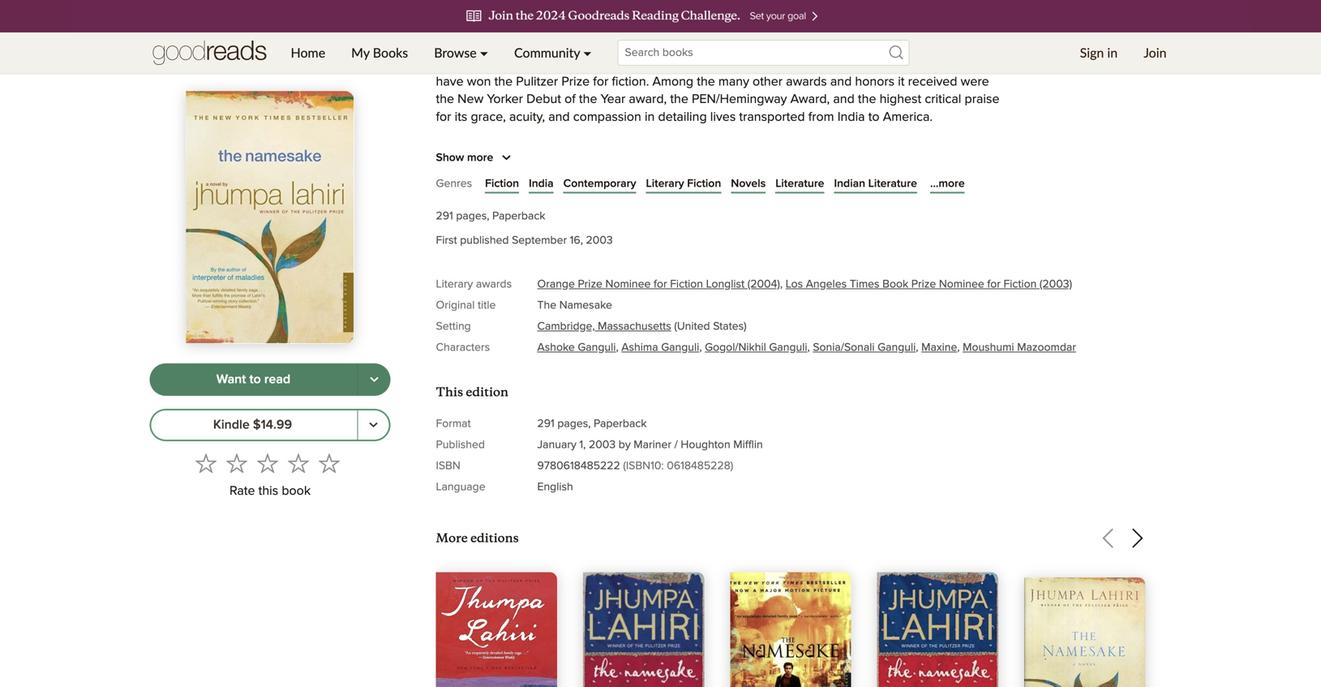 Task type: describe. For each thing, give the bounding box(es) containing it.
love
[[725, 395, 749, 408]]

touch
[[852, 182, 884, 195]]

1 vertical spatial ashoke
[[882, 271, 925, 284]]

lahiri inside lahiri brings great empathy to gogol as he stumbles along the first-generation path, strewn with conflicting loyalties, comic detours, and wrenching love affairs. with penetrating insight, she reveals not only the defining power of the names and expectations bestowed upon us by our parents, but also the means by which we slowly, sometimes painfully, come to define ourselves.
[[436, 378, 467, 391]]

son
[[958, 289, 979, 302]]

, down before,
[[916, 342, 919, 353]]

orange
[[538, 279, 575, 290]]

all
[[643, 289, 655, 302]]

by down arranged
[[816, 271, 830, 284]]

catastrophe
[[801, 324, 869, 337]]

new
[[458, 93, 484, 106]]

ganguli down fraught
[[436, 271, 480, 284]]

fraught
[[436, 253, 477, 266]]

ganguli down years
[[878, 342, 916, 353]]

gogol inside lahiri brings great empathy to gogol as he stumbles along the first-generation path, strewn with conflicting loyalties, comic detours, and wrenching love affairs. with penetrating insight, she reveals not only the defining power of the names and expectations bestowed upon us by our parents, but also the means by which we slowly, sometimes painfully, come to define ourselves.
[[609, 378, 644, 391]]

0 horizontal spatial namesake
[[475, 146, 537, 159]]

to inside takes the ganguli family from their tradition-bound life in calcutta through their fraught transformation into americans. on the heels of their arranged wedding, ashoke and ashima ganguli settle together in cambridge, massachusetts. an engineer by training, ashoke adapts far less warily than his wife, who resists all things american and pines for her family. when their son is born, the task of naming him betrays the vexed results of bringing old ways to the new world. named for a russian writer by his indian parents in memory of a catastrophe years before, gogol ganguli knows only that he suffers the burden of his heritage as well as his odd, antic name.
[[864, 306, 875, 319]]

average rating of 4.01 stars. figure
[[431, 0, 656, 29]]

and down debut
[[549, 111, 570, 124]]

of up )
[[746, 306, 757, 319]]

of inside lahiri brings great empathy to gogol as he stumbles along the first-generation path, strewn with conflicting loyalties, comic detours, and wrenching love affairs. with penetrating insight, she reveals not only the defining power of the names and expectations bestowed upon us by our parents, but also the means by which we slowly, sometimes painfully, come to define ourselves.
[[596, 413, 607, 426]]

ganguli down cambridge, massachusetts link
[[578, 342, 616, 353]]

kindle $14.99
[[213, 419, 292, 432]]

1 vertical spatial 2003
[[589, 439, 616, 451]]

of right debut
[[565, 93, 576, 106]]

for down on
[[654, 279, 668, 290]]

opens
[[714, 200, 750, 213]]

bestseller:
[[928, 146, 986, 159]]

writer inside "established this young writer as one the most brilliant of her generation. her stories are one of the very few debut works -- and only a handful of collections -- to have won the pulitzer prize for fiction. among the many other awards and honors it received were the new yorker debut of the year award, the pen/hemingway award, and the highest critical praise for its grace, acuity, and compassion in detailing lives transported from india to america."
[[791, 40, 823, 53]]

in down results
[[713, 324, 724, 337]]

of right clash
[[642, 164, 653, 177]]

rate 1 out of 5 image
[[196, 453, 217, 474]]

for up knows
[[481, 324, 496, 337]]

writer inside takes the ganguli family from their tradition-bound life in calcutta through their fraught transformation into americans. on the heels of their arranged wedding, ashoke and ashima ganguli settle together in cambridge, massachusetts. an engineer by training, ashoke adapts far less warily than his wife, who resists all things american and pines for her family. when their son is born, the task of naming him betrays the vexed results of bringing old ways to the new world. named for a russian writer by his indian parents in memory of a catastrophe years before, gogol ganguli knows only that he suffers the burden of his heritage as well as his odd, antic name.
[[557, 324, 589, 337]]

her
[[504, 58, 525, 71]]

of up it at the top right of page
[[897, 58, 908, 71]]

stories
[[528, 58, 566, 71]]

of down the bringing at the right top of page
[[777, 324, 788, 337]]

maladies
[[605, 40, 657, 53]]

fiction up the vexed
[[670, 279, 704, 290]]

2 — from the left
[[675, 200, 686, 213]]

1 vertical spatial namesake
[[560, 300, 613, 311]]

0 horizontal spatial awards
[[476, 279, 512, 290]]

critical
[[925, 93, 962, 106]]

orange prize nominee for fiction longlist (2004) , los angeles times book prize nominee for fiction (2003)
[[538, 279, 1073, 290]]

of up russian
[[517, 306, 528, 319]]

states
[[713, 321, 744, 332]]

detours,
[[588, 395, 634, 408]]

3 - from the left
[[976, 58, 980, 71]]

rate this book
[[230, 485, 311, 498]]

gogol/nikhil ganguli link
[[705, 342, 808, 353]]

to down bestowed
[[793, 431, 805, 444]]

also
[[436, 431, 459, 444]]

lahiri brings great empathy to gogol as he stumbles along the first-generation path, strewn with conflicting loyalties, comic detours, and wrenching love affairs. with penetrating insight, she reveals not only the defining power of the names and expectations bestowed upon us by our parents, but also the means by which we slowly, sometimes painfully, come to define ourselves.
[[436, 378, 999, 444]]

prize inside "established this young writer as one the most brilliant of her generation. her stories are one of the very few debut works -- and only a handful of collections -- to have won the pulitzer prize for fiction. among the many other awards and honors it received were the new yorker debut of the year award, the pen/hemingway award, and the highest critical praise for its grace, acuity, and compassion in detailing lives transported from india to america."
[[562, 75, 590, 88]]

show more button
[[436, 148, 516, 168]]

heels
[[698, 253, 729, 266]]

fiction.
[[612, 75, 649, 88]]

and down "an"
[[754, 289, 775, 302]]

results
[[705, 306, 743, 319]]

sign
[[1081, 45, 1105, 60]]

los
[[786, 279, 803, 290]]

gogol inside takes the ganguli family from their tradition-bound life in calcutta through their fraught transformation into americans. on the heels of their arranged wedding, ashoke and ashima ganguli settle together in cambridge, massachusetts. an engineer by training, ashoke adapts far less warily than his wife, who resists all things american and pines for her family. when their son is born, the task of naming him betrays the vexed results of bringing old ways to the new world. named for a russian writer by his indian parents in memory of a catastrophe years before, gogol ganguli knows only that he suffers the burden of his heritage as well as his odd, antic name.
[[950, 324, 984, 337]]

this
[[436, 385, 463, 400]]

from inside takes the ganguli family from their tradition-bound life in calcutta through their fraught transformation into americans. on the heels of their arranged wedding, ashoke and ashima ganguli settle together in cambridge, massachusetts. an engineer by training, ashoke adapts far less warily than his wife, who resists all things american and pines for her family. when their son is born, the task of naming him betrays the vexed results of bringing old ways to the new world. named for a russian writer by his indian parents in memory of a catastrophe years before, gogol ganguli knows only that he suffers the burden of his heritage as well as his odd, antic name.
[[666, 235, 691, 248]]

, right name.
[[958, 342, 960, 353]]

takes the ganguli family from their tradition-bound life in calcutta through their fraught transformation into americans. on the heels of their arranged wedding, ashoke and ashima ganguli settle together in cambridge, massachusetts. an engineer by training, ashoke adapts far less warily than his wife, who resists all things american and pines for her family. when their son is born, the task of naming him betrays the vexed results of bringing old ways to the new world. named for a russian writer by his indian parents in memory of a catastrophe years before, gogol ganguli knows only that he suffers the burden of his heritage as well as his odd, antic name.
[[436, 235, 1000, 355]]

for right far
[[988, 279, 1001, 290]]

more
[[467, 152, 494, 163]]

to up the were
[[987, 58, 998, 71]]

1 vertical spatial 291 pages, paperback
[[538, 418, 647, 430]]

ashoke ganguli link
[[538, 342, 616, 353]]

our
[[899, 413, 918, 426]]

my books
[[351, 45, 408, 60]]

pen/hemingway
[[692, 93, 788, 106]]

cambridge, inside takes the ganguli family from their tradition-bound life in calcutta through their fraught transformation into americans. on the heels of their arranged wedding, ashoke and ashima ganguli settle together in cambridge, massachusetts. an engineer by training, ashoke adapts far less warily than his wife, who resists all things american and pines for her family. when their son is born, the task of naming him betrays the vexed results of bringing old ways to the new world. named for a russian writer by his indian parents in memory of a catastrophe years before, gogol ganguli knows only that he suffers the burden of his heritage as well as his odd, antic name.
[[583, 271, 649, 284]]

(
[[675, 321, 677, 332]]

well
[[801, 342, 824, 355]]

come
[[758, 431, 790, 444]]

clash
[[609, 164, 638, 177]]

for up year
[[593, 75, 609, 88]]

2 - from the left
[[782, 58, 786, 71]]

and left honors
[[831, 75, 852, 88]]

indian inside takes the ganguli family from their tradition-bound life in calcutta through their fraught transformation into americans. on the heels of their arranged wedding, ashoke and ashima ganguli settle together in cambridge, massachusetts. an engineer by training, ashoke adapts far less warily than his wife, who resists all things american and pines for her family. when their son is born, the task of naming him betrays the vexed results of bringing old ways to the new world. named for a russian writer by his indian parents in memory of a catastrophe years before, gogol ganguli knows only that he suffers the burden of his heritage as well as his odd, antic name.
[[629, 324, 664, 337]]

of left maladies
[[590, 40, 601, 53]]

jhumpa lahiri's interpreter of maladies
[[436, 40, 657, 53]]

who
[[575, 289, 600, 302]]

antic
[[892, 342, 919, 355]]

0 vertical spatial paperback
[[493, 211, 546, 222]]

among
[[653, 75, 694, 88]]

1 nominee from the left
[[606, 279, 651, 290]]

and,
[[866, 164, 891, 177]]

betrays
[[601, 306, 643, 319]]

fiction down immigrant in the top of the page
[[485, 178, 519, 190]]

for up old
[[813, 289, 828, 302]]

by down the him
[[593, 324, 606, 337]]

established this young writer as one the most brilliant of her generation. her stories are one of the very few debut works -- and only a handful of collections -- to have won the pulitzer prize for fiction. among the many other awards and honors it received were the new yorker debut of the year award, the pen/hemingway award, and the highest critical praise for its grace, acuity, and compassion in detailing lives transported from india to america.
[[436, 40, 1000, 124]]

in down the into
[[570, 271, 580, 284]]

14,626
[[739, 4, 772, 16]]

0 horizontal spatial the
[[450, 146, 472, 159]]

that inside takes the ganguli family from their tradition-bound life in calcutta through their fraught transformation into americans. on the heels of their arranged wedding, ashoke and ashima ganguli settle together in cambridge, massachusetts. an engineer by training, ashoke adapts far less warily than his wife, who resists all things american and pines for her family. when their son is born, the task of naming him betrays the vexed results of bringing old ways to the new world. named for a russian writer by his indian parents in memory of a catastrophe years before, gogol ganguli knows only that he suffers the burden of his heritage as well as his odd, antic name.
[[551, 342, 572, 355]]

1 vertical spatial that
[[689, 200, 711, 213]]

in the namesake
[[436, 146, 537, 159]]

takes
[[527, 235, 557, 248]]

, inside , lahiri enriches the themes that made her collection an international bestseller: the immigrant experience, the clash of cultures, the conflicts of assimilation, and, most poignantly, the tangled ties between generations. here again lahiri displays her deft touch for the perfect detail — the fleeting moment, the turn of phrase — that opens whole worlds of emotion.
[[537, 146, 540, 159]]

0 vertical spatial 291 pages, paperback
[[436, 211, 546, 222]]

it
[[898, 75, 905, 88]]

defining
[[507, 413, 553, 426]]

1 vertical spatial ashima
[[622, 342, 659, 353]]

indian inside "top genres for this book" element
[[835, 178, 866, 190]]

0 horizontal spatial a
[[500, 324, 506, 337]]

a inside "established this young writer as one the most brilliant of her generation. her stories are one of the very few debut works -- and only a handful of collections -- to have won the pulitzer prize for fiction. among the many other awards and honors it received were the new yorker debut of the year award, the pen/hemingway award, and the highest critical praise for its grace, acuity, and compassion in detailing lives transported from india to america."
[[841, 58, 848, 71]]

stumbles
[[681, 378, 732, 391]]

arranged
[[776, 253, 828, 266]]

of down the deft
[[832, 200, 843, 213]]

burden
[[657, 342, 697, 355]]

1 horizontal spatial the
[[538, 300, 557, 311]]

267,169 ratings and 14,626 reviews figure
[[656, 0, 813, 19]]

of up "fiction."
[[617, 58, 628, 71]]

immigrant
[[458, 164, 514, 177]]

reveals
[[958, 395, 999, 408]]

join goodreads' 2024 reading challenge image
[[71, 0, 1251, 32]]

first
[[436, 235, 457, 246]]

awards inside "established this young writer as one the most brilliant of her generation. her stories are one of the very few debut works -- and only a handful of collections -- to have won the pulitzer prize for fiction. among the many other awards and honors it received were the new yorker debut of the year award, the pen/hemingway award, and the highest critical praise for its grace, acuity, and compassion in detailing lives transported from india to america."
[[786, 75, 827, 88]]

to up detours,
[[595, 378, 606, 391]]

his down states
[[715, 342, 731, 355]]

were
[[961, 75, 990, 88]]

fleeting
[[472, 200, 515, 213]]

for inside , lahiri enriches the themes that made her collection an international bestseller: the immigrant experience, the clash of cultures, the conflicts of assimilation, and, most poignantly, the tangled ties between generations. here again lahiri displays her deft touch for the perfect detail — the fleeting moment, the turn of phrase — that opens whole worlds of emotion.
[[887, 182, 903, 195]]

setting
[[436, 321, 471, 332]]

rate 3 out of 5 image
[[257, 453, 278, 474]]

0 vertical spatial pages,
[[456, 211, 490, 222]]

, left los
[[781, 279, 783, 290]]

literary for literary awards
[[436, 279, 473, 290]]

when
[[893, 289, 926, 302]]

literary fiction link
[[646, 176, 722, 192]]

of right brilliant
[[965, 40, 977, 53]]

ganguli up americans.
[[582, 235, 626, 248]]

their up world.
[[929, 289, 955, 302]]

rate this book element
[[150, 448, 391, 504]]

browse ▾ link
[[421, 32, 501, 73]]

from inside "established this young writer as one the most brilliant of her generation. her stories are one of the very few debut works -- and only a handful of collections -- to have won the pulitzer prize for fiction. among the many other awards and honors it received were the new yorker debut of the year award, the pen/hemingway award, and the highest critical praise for its grace, acuity, and compassion in detailing lives transported from india to america."
[[809, 111, 835, 124]]

Search by book title or ISBN text field
[[618, 40, 910, 66]]

memory
[[727, 324, 773, 337]]

indian literature
[[835, 178, 918, 190]]

1 horizontal spatial pages,
[[558, 418, 591, 430]]

join
[[1144, 45, 1167, 60]]

lives
[[711, 111, 736, 124]]

interpreter
[[527, 40, 587, 53]]

to inside want to read button
[[249, 373, 261, 386]]

bound
[[774, 235, 811, 248]]

fiction down the cultures,
[[687, 178, 722, 190]]

her up conflicts
[[757, 146, 775, 159]]

generation
[[817, 378, 879, 391]]

brings
[[470, 378, 505, 391]]

reviews
[[775, 4, 813, 16]]

named
[[436, 324, 477, 337]]

maxine link
[[922, 342, 958, 353]]

massachusetts.
[[652, 271, 739, 284]]

his left odd,
[[844, 342, 860, 355]]

0 vertical spatial that
[[696, 146, 718, 159]]

sonia/sonali
[[813, 342, 875, 353]]

first published september 16, 2003
[[436, 235, 613, 246]]

not
[[436, 413, 455, 426]]

ganguli down the bringing at the right top of page
[[770, 342, 808, 353]]

he inside takes the ganguli family from their tradition-bound life in calcutta through their fraught transformation into americans. on the heels of their arranged wedding, ashoke and ashima ganguli settle together in cambridge, massachusetts. an engineer by training, ashoke adapts far less warily than his wife, who resists all things american and pines for her family. when their son is born, the task of naming him betrays the vexed results of bringing old ways to the new world. named for a russian writer by his indian parents in memory of a catastrophe years before, gogol ganguli knows only that he suffers the burden of his heritage as well as his odd, antic name.
[[576, 342, 590, 355]]

, down cambridge, massachusetts link
[[616, 342, 619, 353]]

home
[[291, 45, 326, 60]]

slowly,
[[599, 431, 637, 444]]

characters
[[436, 342, 490, 353]]

editions
[[471, 531, 519, 546]]

rating 4.01 out of 5 image
[[431, 0, 585, 24]]

painfully,
[[705, 431, 755, 444]]

published
[[436, 439, 485, 451]]

as inside lahiri brings great empathy to gogol as he stumbles along the first-generation path, strewn with conflicting loyalties, comic detours, and wrenching love affairs. with penetrating insight, she reveals not only the defining power of the names and expectations bestowed upon us by our parents, but also the means by which we slowly, sometimes painfully, come to define ourselves.
[[647, 378, 660, 391]]

ways
[[832, 306, 861, 319]]

2 vertical spatial ashoke
[[538, 342, 575, 353]]

ganguli down named
[[436, 342, 480, 355]]

which
[[543, 431, 576, 444]]

home image
[[153, 32, 267, 73]]

, down parents
[[700, 342, 702, 353]]

its
[[455, 111, 468, 124]]



Task type: vqa. For each thing, say whether or not it's contained in the screenshot.
bottom Paperback
yes



Task type: locate. For each thing, give the bounding box(es) containing it.
most inside , lahiri enriches the themes that made her collection an international bestseller: the immigrant experience, the clash of cultures, the conflicts of assimilation, and, most poignantly, the tangled ties between generations. here again lahiri displays her deft touch for the perfect detail — the fleeting moment, the turn of phrase — that opens whole worlds of emotion.
[[894, 164, 922, 177]]

0 vertical spatial awards
[[786, 75, 827, 88]]

paperback up 'slowly,' in the bottom of the page
[[594, 418, 647, 430]]

1 literature from the left
[[776, 178, 825, 190]]

year
[[601, 93, 626, 106]]

india inside "top genres for this book" element
[[529, 178, 554, 190]]

1 horizontal spatial literary
[[646, 178, 685, 190]]

most
[[890, 40, 917, 53], [894, 164, 922, 177]]

2 horizontal spatial a
[[841, 58, 848, 71]]

book cover image
[[436, 572, 557, 687], [583, 572, 705, 687], [731, 572, 852, 687], [878, 572, 999, 687], [1025, 578, 1146, 687]]

2 literature from the left
[[869, 178, 918, 190]]

, lahiri enriches the themes that made her collection an international bestseller: the immigrant experience, the clash of cultures, the conflicts of assimilation, and, most poignantly, the tangled ties between generations. here again lahiri displays her deft touch for the perfect detail — the fleeting moment, the turn of phrase — that opens whole worlds of emotion.
[[436, 146, 1003, 213]]

rate
[[230, 485, 255, 498]]

are
[[570, 58, 588, 71]]

0 horizontal spatial this
[[259, 485, 278, 498]]

things
[[659, 289, 693, 302]]

pages, up published
[[456, 211, 490, 222]]

this inside "established this young writer as one the most brilliant of her generation. her stories are one of the very few debut works -- and only a handful of collections -- to have won the pulitzer prize for fiction. among the many other awards and honors it received were the new yorker debut of the year award, the pen/hemingway award, and the highest critical praise for its grace, acuity, and compassion in detailing lives transported from india to america."
[[729, 40, 749, 53]]

1 vertical spatial the
[[538, 300, 557, 311]]

1 vertical spatial from
[[666, 235, 691, 248]]

in right sign
[[1108, 45, 1118, 60]]

only inside lahiri brings great empathy to gogol as he stumbles along the first-generation path, strewn with conflicting loyalties, comic detours, and wrenching love affairs. with penetrating insight, she reveals not only the defining power of the names and expectations bestowed upon us by our parents, but also the means by which we slowly, sometimes painfully, come to define ourselves.
[[458, 413, 482, 426]]

1 horizontal spatial from
[[809, 111, 835, 124]]

1 vertical spatial india
[[529, 178, 554, 190]]

1 — from the left
[[436, 200, 447, 213]]

international
[[854, 146, 925, 159]]

0 vertical spatial indian
[[835, 178, 866, 190]]

affairs.
[[752, 395, 790, 408]]

the
[[868, 40, 886, 53], [631, 58, 649, 71], [495, 75, 513, 88], [697, 75, 716, 88], [436, 93, 454, 106], [579, 93, 598, 106], [671, 93, 689, 106], [858, 93, 877, 106], [629, 146, 647, 159], [436, 164, 454, 177], [587, 164, 605, 177], [707, 164, 726, 177], [436, 182, 454, 195], [906, 182, 924, 195], [450, 200, 469, 213], [571, 200, 589, 213], [560, 235, 579, 248], [677, 253, 695, 266], [469, 306, 487, 319], [646, 306, 665, 319], [879, 306, 897, 319], [635, 342, 653, 355], [771, 378, 789, 391], [485, 413, 503, 426], [610, 413, 628, 426], [463, 431, 481, 444]]

1 horizontal spatial namesake
[[560, 300, 613, 311]]

their up adapts
[[945, 235, 971, 248]]

0 vertical spatial cambridge,
[[583, 271, 649, 284]]

and right award,
[[834, 93, 855, 106]]

/
[[675, 439, 678, 451]]

and up award,
[[789, 58, 811, 71]]

literary for literary fiction
[[646, 178, 685, 190]]

0 vertical spatial one
[[843, 40, 865, 53]]

and up the names
[[638, 395, 659, 408]]

1 horizontal spatial this
[[729, 40, 749, 53]]

cambridge, down naming
[[538, 321, 595, 332]]

in right life
[[834, 235, 844, 248]]

rate 2 out of 5 image
[[226, 453, 247, 474]]

cambridge, up 'resists'
[[583, 271, 649, 284]]

mifflin
[[734, 439, 763, 451]]

▾ inside community ▾ link
[[584, 45, 592, 60]]

gogol up detours,
[[609, 378, 644, 391]]

to down family.
[[864, 306, 875, 319]]

published
[[460, 235, 509, 246]]

▾ for browse ▾
[[480, 45, 488, 60]]

1 vertical spatial gogol
[[609, 378, 644, 391]]

her inside takes the ganguli family from their tradition-bound life in calcutta through their fraught transformation into americans. on the heels of their arranged wedding, ashoke and ashima ganguli settle together in cambridge, massachusetts. an engineer by training, ashoke adapts far less warily than his wife, who resists all things american and pines for her family. when their son is born, the task of naming him betrays the vexed results of bringing old ways to the new world. named for a russian writer by his indian parents in memory of a catastrophe years before, gogol ganguli knows only that he suffers the burden of his heritage as well as his odd, antic name.
[[832, 289, 851, 302]]

0 vertical spatial namesake
[[475, 146, 537, 159]]

)
[[744, 321, 747, 332]]

0 vertical spatial the
[[450, 146, 472, 159]]

book
[[282, 485, 311, 498]]

0 vertical spatial this
[[729, 40, 749, 53]]

wife,
[[546, 289, 572, 302]]

transformation
[[480, 253, 562, 266]]

2 horizontal spatial only
[[814, 58, 838, 71]]

1 ▾ from the left
[[480, 45, 488, 60]]

a left handful
[[841, 58, 848, 71]]

upon
[[833, 413, 862, 426]]

awards
[[786, 75, 827, 88], [476, 279, 512, 290]]

highest
[[880, 93, 922, 106]]

honors
[[856, 75, 895, 88]]

this for established
[[729, 40, 749, 53]]

1 horizontal spatial a
[[791, 324, 798, 337]]

by right us
[[882, 413, 896, 426]]

only down conflicting
[[458, 413, 482, 426]]

namesake up cambridge, massachusetts link
[[560, 300, 613, 311]]

prize right book
[[912, 279, 937, 290]]

1 horizontal spatial he
[[663, 378, 678, 391]]

language
[[436, 482, 486, 493]]

1 vertical spatial lahiri
[[721, 182, 751, 195]]

fiction
[[485, 178, 519, 190], [687, 178, 722, 190], [670, 279, 704, 290], [1004, 279, 1037, 290]]

him
[[577, 306, 598, 319]]

1 horizontal spatial ashima
[[958, 253, 1000, 266]]

(2003)
[[1040, 279, 1073, 290]]

in inside "established this young writer as one the most brilliant of her generation. her stories are one of the very few debut works -- and only a handful of collections -- to have won the pulitzer prize for fiction. among the many other awards and honors it received were the new yorker debut of the year award, the pen/hemingway award, and the highest critical praise for its grace, acuity, and compassion in detailing lives transported from india to america."
[[645, 111, 655, 124]]

define
[[808, 431, 844, 444]]

indian down assimilation,
[[835, 178, 866, 190]]

1 vertical spatial 291
[[538, 418, 555, 430]]

0 horizontal spatial gogol
[[609, 378, 644, 391]]

0 vertical spatial he
[[576, 342, 590, 355]]

gogol/nikhil
[[705, 342, 767, 353]]

0 horizontal spatial pages,
[[456, 211, 490, 222]]

1 - from the left
[[778, 58, 782, 71]]

with
[[793, 395, 818, 408]]

$14.99
[[253, 419, 292, 432]]

2 nominee from the left
[[940, 279, 985, 290]]

of up "displays"
[[779, 164, 790, 177]]

namesake up immigrant in the top of the page
[[475, 146, 537, 159]]

by up 9780618485222 (isbn10: 0618485228)
[[619, 439, 631, 451]]

an
[[743, 271, 758, 284]]

1 vertical spatial indian
[[629, 324, 664, 337]]

1 vertical spatial awards
[[476, 279, 512, 290]]

this right rate
[[259, 485, 278, 498]]

of down tradition-
[[733, 253, 744, 266]]

2 horizontal spatial lahiri
[[721, 182, 751, 195]]

literary inside "top genres for this book" element
[[646, 178, 685, 190]]

writer right "young"
[[791, 40, 823, 53]]

as up the names
[[647, 378, 660, 391]]

her up the were
[[980, 40, 999, 53]]

a down the bringing at the right top of page
[[791, 324, 798, 337]]

0 horizontal spatial ashima
[[622, 342, 659, 353]]

0 horizontal spatial indian
[[629, 324, 664, 337]]

1 horizontal spatial ▾
[[584, 45, 592, 60]]

291 up "which"
[[538, 418, 555, 430]]

most inside "established this young writer as one the most brilliant of her generation. her stories are one of the very few debut works -- and only a handful of collections -- to have won the pulitzer prize for fiction. among the many other awards and honors it received were the new yorker debut of the year award, the pen/hemingway award, and the highest critical praise for its grace, acuity, and compassion in detailing lives transported from india to america."
[[890, 40, 917, 53]]

india
[[838, 111, 865, 124], [529, 178, 554, 190]]

as inside "established this young writer as one the most brilliant of her generation. her stories are one of the very few debut works -- and only a handful of collections -- to have won the pulitzer prize for fiction. among the many other awards and honors it received were the new yorker debut of the year award, the pen/hemingway award, and the highest critical praise for its grace, acuity, and compassion in detailing lives transported from india to america."
[[827, 40, 839, 53]]

rate 4 out of 5 image
[[288, 453, 309, 474]]

▾ for community ▾
[[584, 45, 592, 60]]

their up heels at the right top of the page
[[695, 235, 720, 248]]

cambridge, massachusetts ( united states )
[[538, 321, 747, 332]]

1 vertical spatial he
[[663, 378, 678, 391]]

awards up title
[[476, 279, 512, 290]]

pages, up we
[[558, 418, 591, 430]]

1 horizontal spatial —
[[675, 200, 686, 213]]

novels
[[731, 178, 766, 190]]

0 horizontal spatial ▾
[[480, 45, 488, 60]]

,
[[537, 146, 540, 159], [781, 279, 783, 290], [616, 342, 619, 353], [700, 342, 702, 353], [808, 342, 810, 353], [916, 342, 919, 353], [958, 342, 960, 353]]

0 horizontal spatial literature
[[776, 178, 825, 190]]

and down wrenching
[[673, 413, 694, 426]]

2 vertical spatial lahiri
[[436, 378, 467, 391]]

this up the debut
[[729, 40, 749, 53]]

0 vertical spatial literary
[[646, 178, 685, 190]]

0 vertical spatial gogol
[[950, 324, 984, 337]]

an
[[837, 146, 851, 159]]

and up adapts
[[933, 253, 954, 266]]

0 horizontal spatial 291
[[436, 211, 453, 222]]

0 horizontal spatial nominee
[[606, 279, 651, 290]]

a down task
[[500, 324, 506, 337]]

prize up the namesake
[[578, 279, 603, 290]]

far
[[970, 271, 985, 284]]

0 vertical spatial most
[[890, 40, 917, 53]]

for down and,
[[887, 182, 903, 195]]

0 vertical spatial only
[[814, 58, 838, 71]]

is
[[982, 289, 991, 302]]

1 horizontal spatial only
[[523, 342, 547, 355]]

1 vertical spatial most
[[894, 164, 922, 177]]

new
[[900, 306, 924, 319]]

praise
[[965, 93, 1000, 106]]

resists
[[603, 289, 639, 302]]

2 vertical spatial only
[[458, 413, 482, 426]]

0 horizontal spatial literary
[[436, 279, 473, 290]]

ashima inside takes the ganguli family from their tradition-bound life in calcutta through their fraught transformation into americans. on the heels of their arranged wedding, ashoke and ashima ganguli settle together in cambridge, massachusetts. an engineer by training, ashoke adapts far less warily than his wife, who resists all things american and pines for her family. when their son is born, the task of naming him betrays the vexed results of bringing old ways to the new world. named for a russian writer by his indian parents in memory of a catastrophe years before, gogol ganguli knows only that he suffers the burden of his heritage as well as his odd, antic name.
[[958, 253, 1000, 266]]

from down award,
[[809, 111, 835, 124]]

2003 right 16,
[[586, 235, 613, 246]]

0 vertical spatial writer
[[791, 40, 823, 53]]

1 vertical spatial literary
[[436, 279, 473, 290]]

awards up award,
[[786, 75, 827, 88]]

ashoke up when
[[882, 271, 925, 284]]

0 vertical spatial 291
[[436, 211, 453, 222]]

1 vertical spatial only
[[523, 342, 547, 355]]

0 horizontal spatial one
[[591, 58, 613, 71]]

community
[[514, 45, 580, 60]]

most up it at the top right of page
[[890, 40, 917, 53]]

he up wrenching
[[663, 378, 678, 391]]

0 horizontal spatial only
[[458, 413, 482, 426]]

nominee down americans.
[[606, 279, 651, 290]]

0 vertical spatial 2003
[[586, 235, 613, 246]]

2 ▾ from the left
[[584, 45, 592, 60]]

united
[[677, 321, 710, 332]]

1 horizontal spatial one
[[843, 40, 865, 53]]

2 vertical spatial that
[[551, 342, 572, 355]]

from up on
[[666, 235, 691, 248]]

nominee up world.
[[940, 279, 985, 290]]

debut
[[704, 58, 737, 71]]

the down the orange at the left of page
[[538, 300, 557, 311]]

january
[[538, 439, 577, 451]]

more
[[436, 531, 468, 546]]

1 horizontal spatial nominee
[[940, 279, 985, 290]]

0 horizontal spatial lahiri
[[436, 378, 467, 391]]

kindle $14.99 link
[[150, 409, 358, 442]]

family
[[629, 235, 662, 248]]

0 horizontal spatial india
[[529, 178, 554, 190]]

themes
[[651, 146, 693, 159]]

family.
[[854, 289, 889, 302]]

0 vertical spatial india
[[838, 111, 865, 124]]

penetrating
[[822, 395, 887, 408]]

contemporary link
[[564, 176, 637, 192]]

in inside the sign in "link"
[[1108, 45, 1118, 60]]

291 pages, paperback up published
[[436, 211, 546, 222]]

0 horizontal spatial he
[[576, 342, 590, 355]]

path,
[[882, 378, 910, 391]]

9780618485222 (isbn10: 0618485228)
[[538, 460, 734, 472]]

browse ▾
[[434, 45, 488, 60]]

1 horizontal spatial literature
[[869, 178, 918, 190]]

fiction left (2003) at the right of the page
[[1004, 279, 1037, 290]]

ganguli down parents
[[661, 342, 700, 353]]

as left well
[[785, 342, 798, 355]]

most down international on the right top of the page
[[894, 164, 922, 177]]

0 horizontal spatial writer
[[557, 324, 589, 337]]

0 horizontal spatial paperback
[[493, 211, 546, 222]]

her inside "established this young writer as one the most brilliant of her generation. her stories are one of the very few debut works -- and only a handful of collections -- to have won the pulitzer prize for fiction. among the many other awards and honors it received were the new yorker debut of the year award, the pen/hemingway award, and the highest critical praise for its grace, acuity, and compassion in detailing lives transported from india to america."
[[980, 40, 999, 53]]

along
[[736, 378, 767, 391]]

291 pages, paperback
[[436, 211, 546, 222], [538, 418, 647, 430]]

267,169
[[656, 4, 693, 16]]

1 vertical spatial writer
[[557, 324, 589, 337]]

only inside takes the ganguli family from their tradition-bound life in calcutta through their fraught transformation into americans. on the heels of their arranged wedding, ashoke and ashima ganguli settle together in cambridge, massachusetts. an engineer by training, ashoke adapts far less warily than his wife, who resists all things american and pines for her family. when their son is born, the task of naming him betrays the vexed results of bringing old ways to the new world. named for a russian writer by his indian parents in memory of a catastrophe years before, gogol ganguli knows only that he suffers the burden of his heritage as well as his odd, antic name.
[[523, 342, 547, 355]]

brilliant
[[921, 40, 962, 53]]

None search field
[[605, 40, 923, 66]]

1 vertical spatial this
[[259, 485, 278, 498]]

4 - from the left
[[980, 58, 983, 71]]

houghton
[[681, 439, 731, 451]]

0 vertical spatial ashoke
[[886, 253, 929, 266]]

of down parents
[[701, 342, 712, 355]]

this for rate
[[259, 485, 278, 498]]

1 vertical spatial pages,
[[558, 418, 591, 430]]

he inside lahiri brings great empathy to gogol as he stumbles along the first-generation path, strewn with conflicting loyalties, comic detours, and wrenching love affairs. with penetrating insight, she reveals not only the defining power of the names and expectations bestowed upon us by our parents, but also the means by which we slowly, sometimes painfully, come to define ourselves.
[[663, 378, 678, 391]]

together
[[518, 271, 566, 284]]

the
[[450, 146, 472, 159], [538, 300, 557, 311]]

291 up first
[[436, 211, 453, 222]]

ties
[[504, 182, 524, 195]]

1 horizontal spatial indian
[[835, 178, 866, 190]]

prize down are
[[562, 75, 590, 88]]

by down defining
[[526, 431, 539, 444]]

america.
[[883, 111, 933, 124]]

as down catastrophe
[[827, 342, 840, 355]]

moushumi mazoomdar link
[[963, 342, 1077, 353]]

only inside "established this young writer as one the most brilliant of her generation. her stories are one of the very few debut works -- and only a handful of collections -- to have won the pulitzer prize for fiction. among the many other awards and honors it received were the new yorker debut of the year award, the pen/hemingway award, and the highest critical praise for its grace, acuity, and compassion in detailing lives transported from india to america."
[[814, 58, 838, 71]]

literary down the cultures,
[[646, 178, 685, 190]]

times
[[850, 279, 880, 290]]

emotion.
[[846, 200, 896, 213]]

russian
[[510, 324, 554, 337]]

0 vertical spatial ashima
[[958, 253, 1000, 266]]

1 horizontal spatial writer
[[791, 40, 823, 53]]

▾ inside browse ▾ link
[[480, 45, 488, 60]]

0 vertical spatial from
[[809, 111, 835, 124]]

years
[[872, 324, 903, 337]]

▾
[[480, 45, 488, 60], [584, 45, 592, 60]]

for left "its"
[[436, 111, 452, 124]]

india link
[[529, 176, 554, 192]]

1 vertical spatial paperback
[[594, 418, 647, 430]]

1 horizontal spatial paperback
[[594, 418, 647, 430]]

their up "an"
[[747, 253, 773, 266]]

show more
[[436, 152, 494, 163]]

american
[[697, 289, 751, 302]]

very
[[653, 58, 677, 71]]

rate 5 out of 5 image
[[319, 453, 340, 474]]

ashoke down the through
[[886, 253, 929, 266]]

he left suffers
[[576, 342, 590, 355]]

for
[[593, 75, 609, 88], [436, 111, 452, 124], [887, 182, 903, 195], [654, 279, 668, 290], [988, 279, 1001, 290], [813, 289, 828, 302], [481, 324, 496, 337]]

her up the worlds
[[804, 182, 823, 195]]

and
[[789, 58, 811, 71], [831, 75, 852, 88], [834, 93, 855, 106], [549, 111, 570, 124], [933, 253, 954, 266], [754, 289, 775, 302], [638, 395, 659, 408], [673, 413, 694, 426]]

one
[[843, 40, 865, 53], [591, 58, 613, 71]]

from
[[809, 111, 835, 124], [666, 235, 691, 248]]

the right in
[[450, 146, 472, 159]]

lahiri up opens
[[721, 182, 751, 195]]

that
[[696, 146, 718, 159], [689, 200, 711, 213], [551, 342, 572, 355]]

ganguli
[[582, 235, 626, 248], [436, 271, 480, 284], [578, 342, 616, 353], [661, 342, 700, 353], [770, 342, 808, 353], [878, 342, 916, 353], [436, 342, 480, 355]]

india inside "established this young writer as one the most brilliant of her generation. her stories are one of the very few debut works -- and only a handful of collections -- to have won the pulitzer prize for fiction. among the many other awards and honors it received were the new yorker debut of the year award, the pen/hemingway award, and the highest critical praise for its grace, acuity, and compassion in detailing lives transported from india to america."
[[838, 111, 865, 124]]

1 horizontal spatial 291
[[538, 418, 555, 430]]

, down catastrophe
[[808, 342, 810, 353]]

want to read button
[[150, 364, 358, 396]]

his down together
[[526, 289, 542, 302]]

1 horizontal spatial india
[[838, 111, 865, 124]]

rating 0 out of 5 group
[[191, 448, 345, 479]]

of down generations.
[[618, 200, 629, 213]]

...more button
[[931, 176, 965, 192]]

power
[[556, 413, 592, 426]]

0 vertical spatial lahiri
[[543, 146, 574, 159]]

1 horizontal spatial awards
[[786, 75, 827, 88]]

only up award,
[[814, 58, 838, 71]]

with
[[955, 378, 979, 391]]

, up experience,
[[537, 146, 540, 159]]

one right are
[[591, 58, 613, 71]]

to left america.
[[869, 111, 880, 124]]

top genres for this book element
[[436, 174, 1172, 199]]

literary up "original"
[[436, 279, 473, 290]]

ratings
[[696, 4, 730, 16]]

1 horizontal spatial lahiri
[[543, 146, 574, 159]]

0 horizontal spatial —
[[436, 200, 447, 213]]

his down betrays
[[610, 324, 626, 337]]

1 vertical spatial cambridge,
[[538, 321, 595, 332]]

that left made
[[696, 146, 718, 159]]

sometimes
[[640, 431, 702, 444]]

india down experience,
[[529, 178, 554, 190]]

experience,
[[518, 164, 584, 177]]

0 horizontal spatial from
[[666, 235, 691, 248]]

literary awards
[[436, 279, 512, 290]]

1 horizontal spatial gogol
[[950, 324, 984, 337]]

many
[[719, 75, 750, 88]]

— down the here on the top
[[675, 200, 686, 213]]



